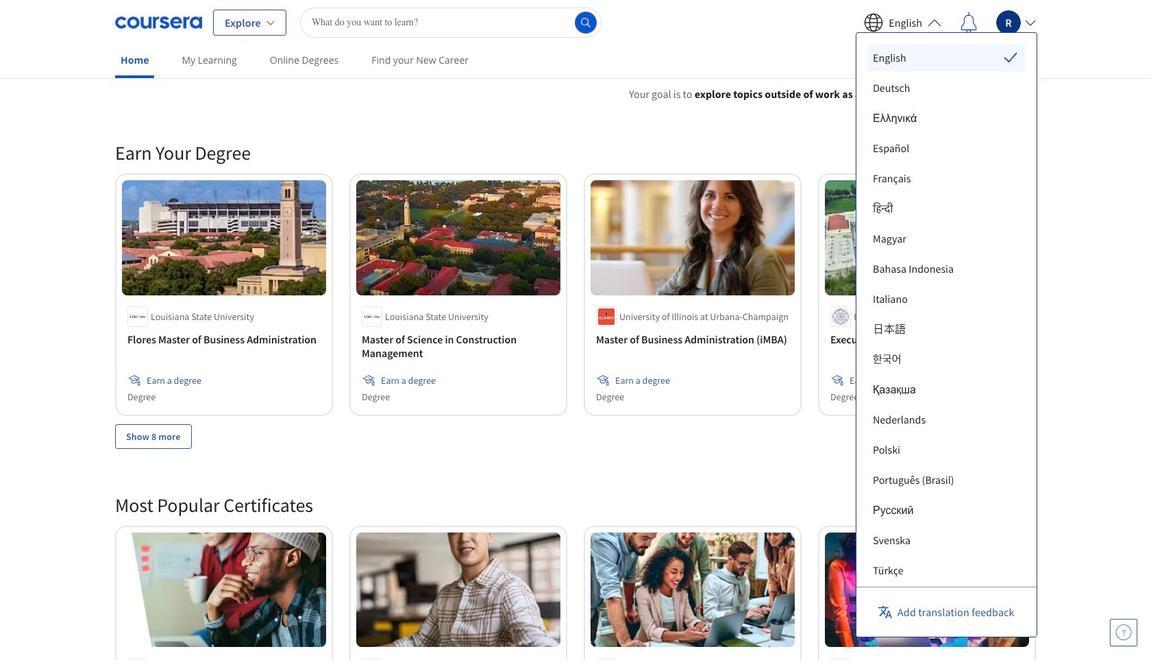 Task type: vqa. For each thing, say whether or not it's contained in the screenshot.
main content
yes



Task type: locate. For each thing, give the bounding box(es) containing it.
main content
[[0, 69, 1152, 660]]

None search field
[[300, 7, 602, 37]]

menu
[[868, 44, 1026, 660]]

radio item
[[868, 44, 1026, 71]]



Task type: describe. For each thing, give the bounding box(es) containing it.
help center image
[[1116, 625, 1133, 641]]

most popular certificates collection element
[[107, 471, 1045, 660]]

coursera image
[[115, 11, 202, 33]]

earn your degree collection element
[[107, 119, 1045, 471]]



